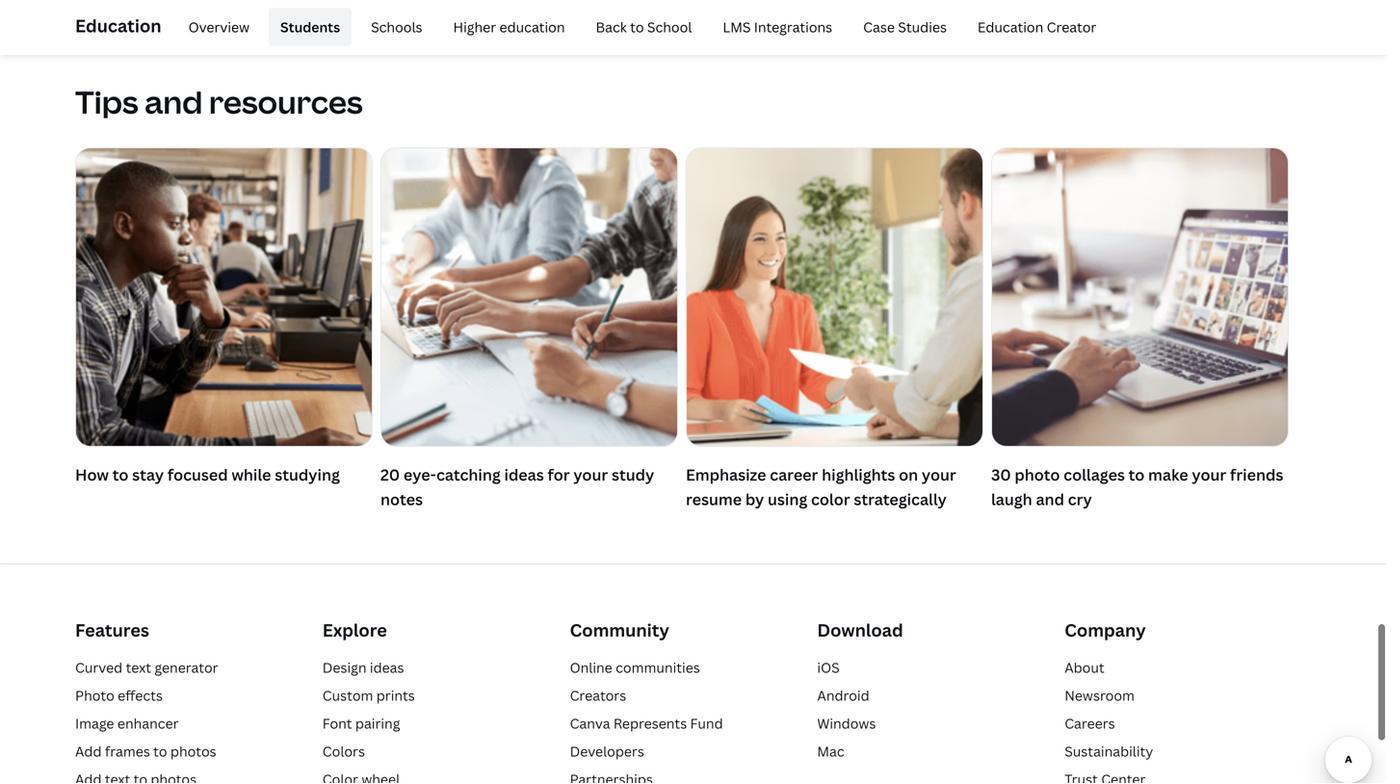 Task type: describe. For each thing, give the bounding box(es) containing it.
windows link
[[817, 714, 876, 733]]

career highlights on resume blog cover image
[[687, 148, 983, 446]]

canva
[[570, 714, 610, 733]]

custom
[[323, 686, 373, 705]]

cry
[[1068, 489, 1092, 510]]

for
[[548, 464, 570, 485]]

20 eye-catching ideas for your study notes
[[381, 464, 654, 510]]

developers
[[570, 742, 644, 761]]

careers
[[1065, 714, 1115, 733]]

lms
[[723, 18, 751, 36]]

android
[[817, 686, 870, 705]]

creator
[[1047, 18, 1097, 36]]

online
[[570, 658, 613, 677]]

case studies
[[864, 18, 947, 36]]

explore
[[323, 619, 387, 642]]

school
[[647, 18, 692, 36]]

education
[[500, 18, 565, 36]]

collages
[[1064, 464, 1125, 485]]

font pairing link
[[323, 714, 400, 733]]

to inside 30 photo collages to make your friends laugh and cry
[[1129, 464, 1145, 485]]

design
[[323, 658, 367, 677]]

ios android windows mac
[[817, 658, 876, 761]]

effects
[[118, 686, 163, 705]]

studying
[[275, 464, 340, 485]]

photo
[[75, 686, 114, 705]]

higher education link
[[442, 8, 577, 46]]

lms integrations
[[723, 18, 833, 36]]

windows
[[817, 714, 876, 733]]

image enhancer link
[[75, 714, 179, 733]]

curved
[[75, 658, 123, 677]]

friends
[[1230, 464, 1284, 485]]

to right 'back'
[[630, 18, 644, 36]]

eye-
[[404, 464, 436, 485]]

newsroom link
[[1065, 686, 1135, 705]]

case
[[864, 18, 895, 36]]

notes
[[381, 489, 423, 510]]

20
[[381, 464, 400, 485]]

online communities creators canva represents fund developers
[[570, 658, 723, 761]]

stay focused while studying blog cover image
[[76, 148, 372, 446]]

catching
[[436, 464, 501, 485]]

ideas inside design ideas custom prints font pairing colors
[[370, 658, 404, 677]]

community
[[570, 619, 670, 642]]

text
[[126, 658, 151, 677]]

photo effects link
[[75, 686, 163, 705]]

education creator link
[[966, 8, 1108, 46]]

by
[[746, 489, 764, 510]]

using
[[768, 489, 808, 510]]

students
[[280, 18, 340, 36]]

your for 30 photo collages to make your friends laugh and cry
[[1192, 464, 1227, 485]]

creators link
[[570, 686, 626, 705]]

20 eye-catching ideas for your study notes link
[[381, 147, 678, 515]]

education for education
[[75, 14, 161, 38]]

how to stay focused while studying link
[[75, 147, 373, 491]]

enhancer
[[117, 714, 179, 733]]

mac
[[817, 742, 845, 761]]

download
[[817, 619, 904, 642]]

photo
[[1015, 464, 1060, 485]]

company
[[1065, 619, 1146, 642]]

back to school link
[[584, 8, 704, 46]]

colors link
[[323, 742, 365, 761]]

overview
[[188, 18, 250, 36]]

custom prints link
[[323, 686, 415, 705]]



Task type: vqa. For each thing, say whether or not it's contained in the screenshot.
"School"
yes



Task type: locate. For each thing, give the bounding box(es) containing it.
ideas
[[504, 464, 544, 485], [370, 658, 404, 677]]

and down photo
[[1036, 489, 1065, 510]]

to left make
[[1129, 464, 1145, 485]]

careers link
[[1065, 714, 1115, 733]]

how
[[75, 464, 109, 485]]

canva represents fund link
[[570, 714, 723, 733]]

your inside 'emphasize career highlights on your resume by using color strategically'
[[922, 464, 957, 485]]

your for 20 eye-catching ideas for your study notes
[[574, 464, 608, 485]]

1 horizontal spatial education
[[978, 18, 1044, 36]]

1 your from the left
[[574, 464, 608, 485]]

design ideas link
[[323, 658, 404, 677]]

ios link
[[817, 658, 840, 677]]

your right the for at the left bottom
[[574, 464, 608, 485]]

emphasize
[[686, 464, 766, 485]]

your inside 30 photo collages to make your friends laugh and cry
[[1192, 464, 1227, 485]]

1 vertical spatial and
[[1036, 489, 1065, 510]]

schools link
[[359, 8, 434, 46]]

about link
[[1065, 658, 1105, 677]]

0 horizontal spatial and
[[145, 81, 203, 123]]

education left "creator"
[[978, 18, 1044, 36]]

ideas up prints
[[370, 658, 404, 677]]

fund
[[690, 714, 723, 733]]

represents
[[614, 714, 687, 733]]

1 horizontal spatial ideas
[[504, 464, 544, 485]]

education up tips
[[75, 14, 161, 38]]

your inside 20 eye-catching ideas for your study notes
[[574, 464, 608, 485]]

to
[[630, 18, 644, 36], [112, 464, 129, 485], [1129, 464, 1145, 485], [153, 742, 167, 761]]

online communities link
[[570, 658, 700, 677]]

menu bar containing overview
[[169, 8, 1108, 46]]

make
[[1149, 464, 1189, 485]]

2 your from the left
[[922, 464, 957, 485]]

ios
[[817, 658, 840, 677]]

case studies link
[[852, 8, 959, 46]]

resume
[[686, 489, 742, 510]]

2 horizontal spatial your
[[1192, 464, 1227, 485]]

your
[[574, 464, 608, 485], [922, 464, 957, 485], [1192, 464, 1227, 485]]

about
[[1065, 658, 1105, 677]]

30
[[992, 464, 1011, 485]]

pairing
[[355, 714, 400, 733]]

career
[[770, 464, 818, 485]]

1 horizontal spatial your
[[922, 464, 957, 485]]

tips and resources
[[75, 81, 363, 123]]

education for education creator
[[978, 18, 1044, 36]]

newsroom
[[1065, 686, 1135, 705]]

to inside curved text generator photo effects image enhancer add frames to photos
[[153, 742, 167, 761]]

curved text generator link
[[75, 658, 218, 677]]

add
[[75, 742, 102, 761]]

android link
[[817, 686, 870, 705]]

30 photo collages to make your friends laugh and cry
[[992, 464, 1284, 510]]

sustainability
[[1065, 742, 1154, 761]]

study
[[612, 464, 654, 485]]

stay
[[132, 464, 164, 485]]

laugh
[[992, 489, 1033, 510]]

0 horizontal spatial your
[[574, 464, 608, 485]]

generator
[[155, 658, 218, 677]]

1 horizontal spatial and
[[1036, 489, 1065, 510]]

tips
[[75, 81, 138, 123]]

back to school
[[596, 18, 692, 36]]

color
[[811, 489, 850, 510]]

ideas for study notes blog cover image
[[382, 148, 677, 446]]

education creator
[[978, 18, 1097, 36]]

education
[[75, 14, 161, 38], [978, 18, 1044, 36]]

0 horizontal spatial education
[[75, 14, 161, 38]]

font
[[323, 714, 352, 733]]

and right tips
[[145, 81, 203, 123]]

overview link
[[177, 8, 261, 46]]

photo collages blog cover image
[[992, 148, 1288, 446]]

to down enhancer
[[153, 742, 167, 761]]

colors
[[323, 742, 365, 761]]

curved text generator photo effects image enhancer add frames to photos
[[75, 658, 218, 761]]

photos
[[170, 742, 216, 761]]

lms integrations link
[[711, 8, 844, 46]]

your right on
[[922, 464, 957, 485]]

creators
[[570, 686, 626, 705]]

emphasize career highlights on your resume by using color strategically link
[[686, 147, 984, 515]]

1 vertical spatial ideas
[[370, 658, 404, 677]]

prints
[[377, 686, 415, 705]]

studies
[[898, 18, 947, 36]]

how to stay focused while studying
[[75, 464, 340, 485]]

your right make
[[1192, 464, 1227, 485]]

30 photo collages to make your friends laugh and cry link
[[992, 147, 1289, 515]]

ideas left the for at the left bottom
[[504, 464, 544, 485]]

higher
[[453, 18, 496, 36]]

and
[[145, 81, 203, 123], [1036, 489, 1065, 510]]

about newsroom careers sustainability
[[1065, 658, 1154, 761]]

0 horizontal spatial ideas
[[370, 658, 404, 677]]

to left stay
[[112, 464, 129, 485]]

image
[[75, 714, 114, 733]]

higher education
[[453, 18, 565, 36]]

highlights
[[822, 464, 895, 485]]

students link
[[269, 8, 352, 46]]

3 your from the left
[[1192, 464, 1227, 485]]

communities
[[616, 658, 700, 677]]

0 vertical spatial ideas
[[504, 464, 544, 485]]

frames
[[105, 742, 150, 761]]

and inside 30 photo collages to make your friends laugh and cry
[[1036, 489, 1065, 510]]

sustainability link
[[1065, 742, 1154, 761]]

0 vertical spatial and
[[145, 81, 203, 123]]

schools
[[371, 18, 423, 36]]

ideas inside 20 eye-catching ideas for your study notes
[[504, 464, 544, 485]]

add frames to photos link
[[75, 742, 216, 761]]

features
[[75, 619, 149, 642]]

on
[[899, 464, 918, 485]]

mac link
[[817, 742, 845, 761]]

menu bar
[[169, 8, 1108, 46]]

back
[[596, 18, 627, 36]]

emphasize career highlights on your resume by using color strategically
[[686, 464, 957, 510]]

design ideas custom prints font pairing colors
[[323, 658, 415, 761]]



